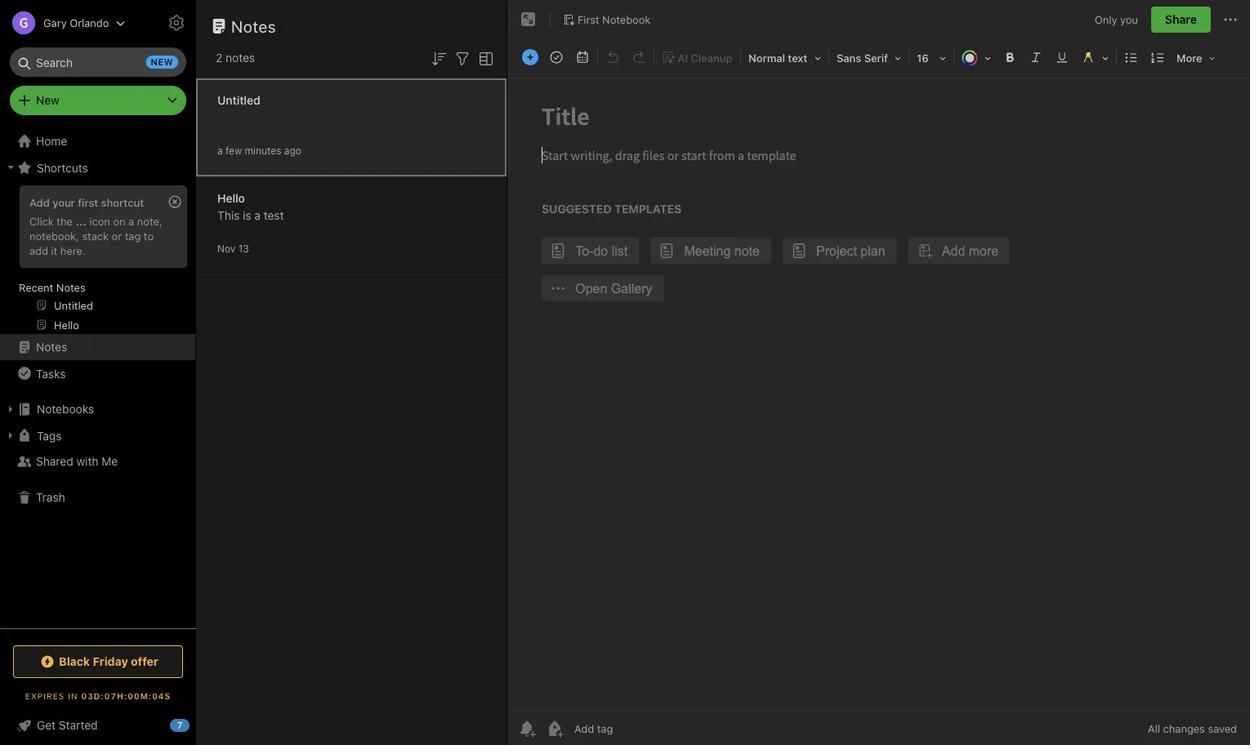 Task type: vqa. For each thing, say whether or not it's contained in the screenshot.
Shared
yes



Task type: locate. For each thing, give the bounding box(es) containing it.
add a reminder image
[[517, 719, 537, 739]]

on
[[113, 215, 125, 227]]

1 horizontal spatial a
[[217, 145, 223, 157]]

0 vertical spatial notes
[[231, 16, 276, 36]]

tag
[[125, 230, 141, 242]]

new
[[151, 57, 173, 67]]

only
[[1095, 13, 1118, 26]]

settings image
[[167, 13, 186, 33]]

icon on a note, notebook, stack or tag to add it here.
[[29, 215, 162, 256]]

a left few
[[217, 145, 223, 157]]

offer
[[131, 655, 158, 669]]

home link
[[0, 128, 196, 154]]

2 vertical spatial notes
[[36, 340, 67, 354]]

icon
[[89, 215, 110, 227]]

group containing add your first shortcut
[[0, 181, 195, 341]]

notes right recent
[[56, 281, 86, 293]]

share
[[1165, 13, 1197, 26]]

new search field
[[21, 47, 178, 77]]

a right on
[[128, 215, 134, 227]]

group
[[0, 181, 195, 341]]

italic image
[[1025, 46, 1048, 69]]

Search text field
[[21, 47, 175, 77]]

underline image
[[1051, 46, 1074, 69]]

tree containing home
[[0, 128, 196, 628]]

more
[[1177, 52, 1203, 64]]

a right is
[[254, 209, 261, 222]]

a for icon on a note, notebook, stack or tag to add it here.
[[128, 215, 134, 227]]

hello
[[217, 192, 245, 205]]

notebook
[[602, 13, 651, 25]]

Help and Learning task checklist field
[[0, 713, 196, 739]]

2 horizontal spatial a
[[254, 209, 261, 222]]

tasks button
[[0, 360, 195, 387]]

shared with me
[[36, 455, 118, 468]]

task image
[[545, 46, 568, 69]]

calendar event image
[[571, 46, 594, 69]]

trash link
[[0, 485, 195, 511]]

...
[[76, 215, 86, 227]]

More actions field
[[1221, 7, 1241, 33]]

all changes saved
[[1148, 723, 1237, 735]]

sans serif
[[837, 52, 888, 64]]

notebooks link
[[0, 396, 195, 423]]

new
[[36, 94, 59, 107]]

your
[[52, 196, 75, 208]]

to
[[144, 230, 154, 242]]

notes up notes
[[231, 16, 276, 36]]

bulleted list image
[[1120, 46, 1143, 69]]

tree
[[0, 128, 196, 628]]

normal
[[749, 52, 785, 64]]

in
[[68, 691, 78, 701]]

nov 13
[[217, 243, 249, 255]]

expires
[[25, 691, 65, 701]]

03d:07h:00m:04s
[[81, 691, 171, 701]]

a
[[217, 145, 223, 157], [254, 209, 261, 222], [128, 215, 134, 227]]

note window element
[[508, 0, 1250, 745]]

new button
[[10, 86, 186, 115]]

first
[[78, 196, 98, 208]]

gary orlando
[[43, 17, 109, 29]]

test
[[264, 209, 284, 222]]

click the ...
[[29, 215, 86, 227]]

minutes
[[245, 145, 281, 157]]

tags button
[[0, 423, 195, 449]]

expand note image
[[519, 10, 539, 29]]

Add tag field
[[573, 722, 695, 736]]

0 horizontal spatial a
[[128, 215, 134, 227]]

Font size field
[[911, 46, 952, 69]]

this
[[217, 209, 240, 222]]

notes up tasks
[[36, 340, 67, 354]]

text
[[788, 52, 808, 64]]

is
[[243, 209, 251, 222]]

friday
[[93, 655, 128, 669]]

Account field
[[0, 7, 125, 39]]

few
[[226, 145, 242, 157]]

notes
[[231, 16, 276, 36], [56, 281, 86, 293], [36, 340, 67, 354]]

recent notes
[[19, 281, 86, 293]]

untitled
[[217, 94, 260, 107]]

numbered list image
[[1147, 46, 1170, 69]]

trash
[[36, 491, 65, 504]]

a inside 'icon on a note, notebook, stack or tag to add it here.'
[[128, 215, 134, 227]]

tasks
[[36, 367, 66, 380]]



Task type: describe. For each thing, give the bounding box(es) containing it.
with
[[76, 455, 98, 468]]

a few minutes ago
[[217, 145, 301, 157]]

black friday offer button
[[13, 646, 183, 678]]

shared with me link
[[0, 449, 195, 475]]

ago
[[284, 145, 301, 157]]

group inside tree
[[0, 181, 195, 341]]

note,
[[137, 215, 162, 227]]

1 vertical spatial notes
[[56, 281, 86, 293]]

notebooks
[[37, 403, 94, 416]]

saved
[[1208, 723, 1237, 735]]

add filters image
[[453, 49, 472, 68]]

Insert field
[[518, 46, 543, 69]]

Font color field
[[956, 46, 997, 69]]

add
[[29, 196, 50, 208]]

a for this is a test
[[254, 209, 261, 222]]

notes link
[[0, 334, 195, 360]]

stack
[[82, 230, 109, 242]]

Highlight field
[[1076, 46, 1115, 69]]

share button
[[1151, 7, 1211, 33]]

shared
[[36, 455, 73, 468]]

shortcuts
[[37, 161, 88, 174]]

shortcuts button
[[0, 154, 195, 181]]

recent
[[19, 281, 53, 293]]

expand notebooks image
[[4, 403, 17, 416]]

Sort options field
[[429, 47, 449, 68]]

notes
[[226, 51, 255, 65]]

it
[[51, 244, 57, 256]]

expires in 03d:07h:00m:04s
[[25, 691, 171, 701]]

orlando
[[70, 17, 109, 29]]

bold image
[[999, 46, 1022, 69]]

you
[[1121, 13, 1138, 26]]

shortcut
[[101, 196, 144, 208]]

black
[[59, 655, 90, 669]]

here.
[[60, 244, 85, 256]]

Note Editor text field
[[508, 78, 1250, 712]]

notes inside notes link
[[36, 340, 67, 354]]

first notebook button
[[557, 8, 657, 31]]

More field
[[1171, 46, 1222, 69]]

2 notes
[[216, 51, 255, 65]]

notebook,
[[29, 230, 79, 242]]

home
[[36, 134, 67, 148]]

serif
[[864, 52, 888, 64]]

me
[[102, 455, 118, 468]]

this is a test
[[217, 209, 284, 222]]

more actions image
[[1221, 10, 1241, 29]]

add
[[29, 244, 48, 256]]

normal text
[[749, 52, 808, 64]]

13
[[238, 243, 249, 255]]

7
[[177, 720, 182, 731]]

get
[[37, 719, 56, 732]]

black friday offer
[[59, 655, 158, 669]]

gary
[[43, 17, 67, 29]]

sans
[[837, 52, 862, 64]]

the
[[57, 215, 73, 227]]

2
[[216, 51, 223, 65]]

add your first shortcut
[[29, 196, 144, 208]]

click to collapse image
[[190, 715, 202, 735]]

16
[[917, 52, 929, 64]]

first
[[578, 13, 600, 25]]

tags
[[37, 429, 62, 442]]

Add filters field
[[453, 47, 472, 68]]

expand tags image
[[4, 429, 17, 442]]

or
[[112, 230, 122, 242]]

changes
[[1163, 723, 1205, 735]]

only you
[[1095, 13, 1138, 26]]

started
[[59, 719, 98, 732]]

Heading level field
[[743, 46, 827, 69]]

nov
[[217, 243, 236, 255]]

View options field
[[472, 47, 496, 68]]

all
[[1148, 723, 1161, 735]]

get started
[[37, 719, 98, 732]]

Font family field
[[831, 46, 907, 69]]

add tag image
[[545, 719, 565, 739]]

first notebook
[[578, 13, 651, 25]]

click
[[29, 215, 54, 227]]



